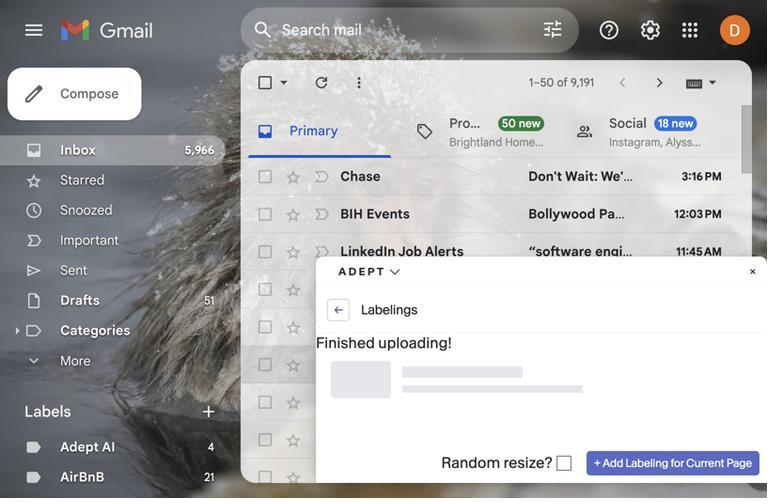 Task type: locate. For each thing, give the bounding box(es) containing it.
a contribution to your 401(k) is compl cell
[[529, 393, 767, 412]]

row containing fitness sf
[[244, 280, 767, 299]]

sf up labelings
[[398, 281, 414, 298]]

labelings
[[361, 303, 418, 317]]

1
[[529, 76, 533, 90]]

0 vertical spatial important
[[60, 232, 119, 249]]

1 vertical spatial job
[[393, 356, 416, 373]]

linkedin job alerts inside row
[[340, 356, 454, 373]]

1 vertical spatial your
[[641, 394, 670, 410]]

alerts inside linkedin job alerts row
[[419, 356, 454, 373]]

1 vertical spatial linkedin job alerts
[[340, 356, 454, 373]]

ai
[[102, 439, 115, 456]]

0 vertical spatial 50
[[540, 76, 554, 90]]

0 horizontal spatial important
[[60, 232, 119, 249]]

finished uploading!
[[316, 336, 452, 351]]

5,966
[[185, 143, 214, 158]]

linkedin job alerts
[[340, 244, 464, 260], [340, 356, 454, 373]]

new down the 1
[[519, 117, 541, 131]]

&
[[575, 469, 585, 486]]

upfront
[[676, 469, 739, 486]]

important down the "reminder:"
[[529, 319, 593, 335]]

united airlines
[[340, 319, 435, 335]]

4
[[208, 441, 214, 455]]

airbnb
[[60, 469, 104, 486]]

snoozed link
[[60, 202, 113, 219]]

your for upcom
[[699, 319, 728, 335]]

"software engineer": avenue code, ll cell
[[529, 243, 767, 261]]

1 linkedin job alerts from the top
[[340, 244, 464, 260]]

new inside promotions heading
[[519, 117, 541, 131]]

promotions
[[450, 115, 520, 132]]

promotions, 50 new messages, tab
[[401, 105, 560, 158]]

None checkbox
[[256, 167, 275, 186], [256, 205, 275, 224], [256, 280, 275, 299], [256, 318, 275, 337], [256, 355, 275, 374], [256, 393, 275, 412], [256, 431, 275, 450], [256, 167, 275, 186], [256, 205, 275, 224], [256, 280, 275, 299], [256, 318, 275, 337], [256, 355, 275, 374], [256, 393, 275, 412], [256, 431, 275, 450]]

for
[[671, 458, 684, 469]]

more image
[[350, 73, 369, 92]]

Search mail text field
[[282, 21, 489, 39]]

row containing chase
[[241, 158, 767, 196]]

19
[[711, 471, 722, 485]]

sep 19
[[687, 471, 722, 485]]

1 vertical spatial 50
[[502, 117, 516, 131]]

your left the upcom
[[699, 319, 728, 335]]

2 linkedin job alerts cell from the top
[[340, 356, 454, 373]]

social heading
[[560, 105, 720, 158]]

1 vertical spatial important
[[529, 319, 593, 335]]

mid
[[605, 281, 629, 298]]

labels
[[24, 402, 71, 421]]

12:03 pm
[[675, 207, 722, 221]]

reminder: mid market closure | satu cell
[[529, 280, 767, 299]]

satu
[[740, 281, 767, 298]]

0 horizontal spatial your
[[641, 394, 670, 410]]

1 horizontal spatial important
[[529, 319, 593, 335]]

0 vertical spatial linkedin
[[340, 244, 396, 260]]

a contribution to your 401(k) is compl link
[[529, 393, 767, 412]]

1 vertical spatial to
[[624, 394, 637, 410]]

advanced search options image
[[534, 10, 572, 48]]

important inside cell
[[529, 319, 593, 335]]

0 vertical spatial to
[[661, 168, 674, 185]]

labels heading
[[24, 402, 199, 421]]

important reminder about your upcom
[[529, 319, 767, 335]]

alerts down uploading!
[[419, 356, 454, 373]]

social
[[609, 115, 647, 132]]

reminder:
[[529, 281, 602, 298]]

2 new from the left
[[672, 117, 694, 131]]

reminder: mid market closure | satu link
[[529, 280, 767, 299]]

0 vertical spatial sf
[[703, 206, 719, 222]]

1 vertical spatial sf
[[398, 281, 414, 298]]

0 horizontal spatial sf
[[398, 281, 414, 298]]

linkedin job alerts cell down finished uploading!
[[340, 356, 454, 373]]

401(k)
[[673, 394, 714, 410]]

alerts down bih events cell
[[425, 244, 464, 260]]

sf inside 'link'
[[703, 206, 719, 222]]

job down the events
[[398, 244, 422, 260]]

2 linkedin from the top
[[340, 356, 391, 373]]

2 linkedin job alerts from the top
[[340, 356, 454, 373]]

betterment cell
[[340, 394, 413, 410]]

market
[[632, 281, 677, 298]]

linkedin job alerts cell
[[340, 244, 464, 260], [340, 356, 454, 373]]

your left 401(k)
[[641, 394, 670, 410]]

"software
[[529, 244, 592, 260]]

tab list
[[241, 105, 737, 158]]

11:02 am
[[676, 283, 722, 297]]

50
[[540, 76, 554, 90], [502, 117, 516, 131]]

row
[[241, 158, 767, 196], [241, 196, 767, 233], [241, 233, 767, 271], [244, 280, 767, 299], [244, 318, 767, 337], [244, 393, 767, 412], [241, 421, 737, 459], [241, 459, 767, 497]]

wait:
[[565, 168, 598, 185]]

linkedin job alerts down finished uploading!
[[340, 356, 454, 373]]

code,
[[718, 244, 755, 260]]

betterment
[[340, 394, 413, 410]]

bih events cell
[[340, 205, 529, 224]]

fitness sf
[[340, 281, 414, 298]]

refresh image
[[312, 73, 331, 92]]

sep inside cell
[[687, 471, 708, 485]]

0 vertical spatial linkedin job alerts
[[340, 244, 464, 260]]

main content containing promotions
[[241, 105, 767, 498]]

to right contribution at the right of page
[[624, 394, 637, 410]]

+
[[594, 458, 601, 469]]

bollywood party at temple sf - vip ta cell
[[529, 205, 767, 224]]

0 vertical spatial linkedin job alerts cell
[[340, 244, 464, 260]]

None checkbox
[[256, 73, 275, 92], [256, 243, 275, 261], [557, 456, 572, 471], [256, 468, 275, 487], [256, 73, 275, 92], [256, 243, 275, 261], [557, 456, 572, 471], [256, 468, 275, 487]]

linkedin
[[340, 244, 396, 260], [340, 356, 391, 373]]

1 vertical spatial alerts
[[419, 356, 454, 373]]

sep left 20
[[684, 320, 705, 334]]

18
[[658, 117, 669, 131]]

older image
[[651, 73, 670, 92]]

51
[[204, 294, 214, 308]]

1 horizontal spatial your
[[699, 319, 728, 335]]

alerts
[[425, 244, 464, 260], [419, 356, 454, 373]]

primary tab panel
[[241, 158, 767, 498]]

linkedin job alerts cell down the events
[[340, 244, 464, 260]]

chase cell
[[340, 167, 529, 186]]

0 vertical spatial sep
[[684, 320, 705, 334]]

party
[[599, 206, 634, 222]]

$1,500 & $750 credit upfront for cell
[[529, 468, 767, 487]]

row containing linkedin job alerts
[[241, 233, 767, 271]]

linkedin down finished uploading!
[[340, 356, 391, 373]]

grid
[[241, 158, 767, 498]]

sep 19 cell
[[670, 468, 737, 487]]

starred
[[60, 172, 105, 189]]

credit
[[624, 469, 672, 486]]

row containing betterment
[[244, 393, 767, 412]]

1 horizontal spatial 50
[[540, 76, 554, 90]]

sep for sep 19
[[687, 471, 708, 485]]

support image
[[598, 19, 621, 41]]

1 horizontal spatial new
[[672, 117, 694, 131]]

don't
[[529, 168, 562, 185]]

job down uploading!
[[393, 356, 416, 373]]

tab list containing promotions
[[241, 105, 737, 158]]

fitness
[[340, 281, 395, 298]]

temple
[[654, 206, 700, 222]]

1 linkedin from the top
[[340, 244, 396, 260]]

1 horizontal spatial sf
[[703, 206, 719, 222]]

1 vertical spatial linkedin
[[340, 356, 391, 373]]

gmail image
[[60, 11, 163, 49]]

0 vertical spatial your
[[699, 319, 728, 335]]

labeling
[[626, 458, 669, 469]]

0 horizontal spatial 50
[[502, 117, 516, 131]]

ta
[[756, 206, 767, 222]]

sep down current
[[687, 471, 708, 485]]

important reminder about your upcom cell
[[529, 318, 767, 337]]

add
[[603, 458, 624, 469]]

0 vertical spatial job
[[398, 244, 422, 260]]

for
[[742, 469, 767, 486]]

a
[[529, 394, 538, 410]]

main content
[[241, 105, 767, 498]]

new inside social heading
[[672, 117, 694, 131]]

important inside labels 'navigation'
[[60, 232, 119, 249]]

row containing hanoversomawestsanf.
[[241, 459, 767, 497]]

is
[[717, 394, 728, 410]]

thu, sep 21, 2023, 12:03 pm element
[[675, 205, 722, 224]]

sep 20 cell
[[684, 320, 722, 334]]

linkedin job alerts down the events
[[340, 244, 464, 260]]

linkedin up fitness
[[340, 244, 396, 260]]

1 new from the left
[[519, 117, 541, 131]]

None search field
[[241, 8, 579, 53]]

show side panel image
[[749, 463, 767, 481]]

0 horizontal spatial to
[[624, 394, 637, 410]]

to
[[661, 168, 674, 185], [624, 394, 637, 410]]

avenue
[[667, 244, 714, 260]]

promotions heading
[[401, 105, 560, 158]]

linkedin inside row
[[340, 356, 391, 373]]

linkedin job alerts row
[[241, 346, 737, 384]]

-
[[722, 206, 729, 222]]

1 vertical spatial linkedin job alerts cell
[[340, 356, 454, 373]]

important down the snoozed
[[60, 232, 119, 249]]

closure
[[681, 281, 730, 298]]

0 horizontal spatial new
[[519, 117, 541, 131]]

1 horizontal spatial to
[[661, 168, 674, 185]]

new right 18
[[672, 117, 694, 131]]

21
[[204, 471, 214, 485]]

"software engineer": avenue code, ll link
[[529, 243, 767, 261]]

1 vertical spatial sep
[[687, 471, 708, 485]]

random resize?
[[442, 456, 553, 471]]

sf left "-"
[[703, 206, 719, 222]]

to right like
[[661, 168, 674, 185]]

inbox link
[[60, 142, 96, 158]]

new for social
[[672, 117, 694, 131]]

important reminder about your upcom link
[[529, 318, 767, 337]]

adept
[[60, 439, 99, 456]]

resize?
[[504, 456, 553, 471]]



Task type: describe. For each thing, give the bounding box(es) containing it.
bollywood party at temple sf - vip ta
[[529, 206, 767, 222]]

finished
[[316, 336, 375, 351]]

airbnb link
[[60, 469, 104, 486]]

0 vertical spatial alerts
[[425, 244, 464, 260]]

thu, sep 21, 2023, 3:16 pm element
[[682, 167, 722, 186]]

more
[[60, 353, 91, 369]]

+ add labeling for current page button
[[587, 451, 760, 476]]

1 linkedin job alerts cell from the top
[[340, 244, 464, 260]]

1 50 of 9,191
[[529, 76, 594, 90]]

primary tab
[[241, 105, 399, 158]]

bollywood party at temple sf - vip ta link
[[529, 205, 767, 224]]

linkedin job alerts cell inside linkedin job alerts row
[[340, 356, 454, 373]]

fitness sf cell
[[340, 281, 414, 298]]

grid containing chase
[[241, 158, 767, 498]]

upcom
[[731, 319, 767, 335]]

categories link
[[60, 323, 130, 339]]

job inside row
[[393, 356, 416, 373]]

select input tool image
[[707, 75, 718, 89]]

don't wait: we'd like to reward you wit cell
[[529, 167, 767, 186]]

snoozed
[[60, 202, 113, 219]]

contribution
[[541, 394, 621, 410]]

bollywood
[[529, 206, 596, 222]]

11:45 am cell
[[676, 245, 722, 259]]

new for promotions
[[519, 117, 541, 131]]

bih events
[[340, 206, 410, 222]]

social, 18 new messages, tab
[[560, 105, 720, 158]]

$1,500
[[529, 469, 572, 486]]

tab list inside main content
[[241, 105, 737, 158]]

search mail image
[[246, 13, 280, 47]]

don't wait: we'd like to reward you wit link
[[529, 167, 767, 186]]

sep for sep 20
[[684, 320, 705, 334]]

50 inside tab
[[502, 117, 516, 131]]

"software engineer": avenue code, ll
[[529, 244, 767, 260]]

about
[[657, 319, 695, 335]]

page
[[727, 458, 752, 469]]

events
[[367, 206, 410, 222]]

important for important reminder about your upcom
[[529, 319, 593, 335]]

you
[[726, 168, 750, 185]]

linkedin job alerts for second 'linkedin job alerts' cell from the bottom of the primary tab panel
[[340, 244, 464, 260]]

$750
[[588, 469, 620, 486]]

primary heading
[[241, 105, 401, 158]]

sent
[[60, 262, 87, 279]]

$1,500 & $750 credit upfront for
[[529, 469, 767, 486]]

your for 401(k)
[[641, 394, 670, 410]]

vip
[[731, 206, 753, 222]]

20
[[708, 320, 722, 334]]

row containing united airlines
[[244, 318, 767, 337]]

sep 20
[[684, 320, 722, 334]]

reward
[[678, 168, 722, 185]]

at
[[638, 206, 651, 222]]

starred link
[[60, 172, 105, 189]]

hanoversomawestsanf. cell
[[340, 468, 529, 487]]

don't wait: we'd like to reward you wit
[[529, 168, 767, 185]]

important for important link
[[60, 232, 119, 249]]

11:02 am cell
[[676, 283, 722, 297]]

compose
[[60, 86, 119, 102]]

airlines
[[386, 319, 435, 335]]

12:03 pm cell
[[670, 205, 737, 224]]

sent link
[[60, 262, 87, 279]]

settings image
[[639, 19, 662, 41]]

ll
[[759, 244, 767, 260]]

categories
[[60, 323, 130, 339]]

of
[[557, 76, 568, 90]]

united airlines cell
[[340, 318, 498, 337]]

row containing bih events
[[241, 196, 767, 233]]

engineer":
[[595, 244, 664, 260]]

we'd
[[601, 168, 632, 185]]

reminder: mid market closure | satu
[[529, 281, 767, 298]]

linkedin job alerts for 'linkedin job alerts' cell inside linkedin job alerts row
[[340, 356, 454, 373]]

united
[[340, 319, 383, 335]]

more button
[[0, 346, 226, 376]]

|
[[733, 281, 737, 298]]

adept ai link
[[60, 439, 115, 456]]

important link
[[60, 232, 119, 249]]

wit
[[753, 168, 767, 185]]

main menu image
[[23, 19, 45, 41]]

18 new
[[658, 117, 694, 131]]

tue, sep 19, 2023, 3:20 pm element
[[687, 468, 722, 487]]

like
[[635, 168, 658, 185]]

a contribution to your 401(k) is compl
[[529, 394, 767, 410]]

inbox
[[60, 142, 96, 158]]

uploading!
[[378, 336, 452, 351]]

drafts
[[60, 292, 100, 309]]

$1,500 & $750 credit upfront for link
[[529, 468, 767, 487]]

3:16 pm cell
[[670, 167, 737, 186]]

bih
[[340, 206, 363, 222]]

reminder
[[596, 319, 654, 335]]

50 new
[[502, 117, 541, 131]]

chase
[[340, 168, 381, 185]]

labels navigation
[[0, 60, 241, 498]]

random
[[442, 456, 500, 471]]

hanoversomawestsanf.
[[340, 469, 489, 486]]

9,191
[[571, 76, 594, 90]]

primary
[[290, 123, 338, 139]]

adept ai
[[60, 439, 115, 456]]

11:45 am
[[676, 245, 722, 259]]



Task type: vqa. For each thing, say whether or not it's contained in the screenshot.
1st the Show from right
no



